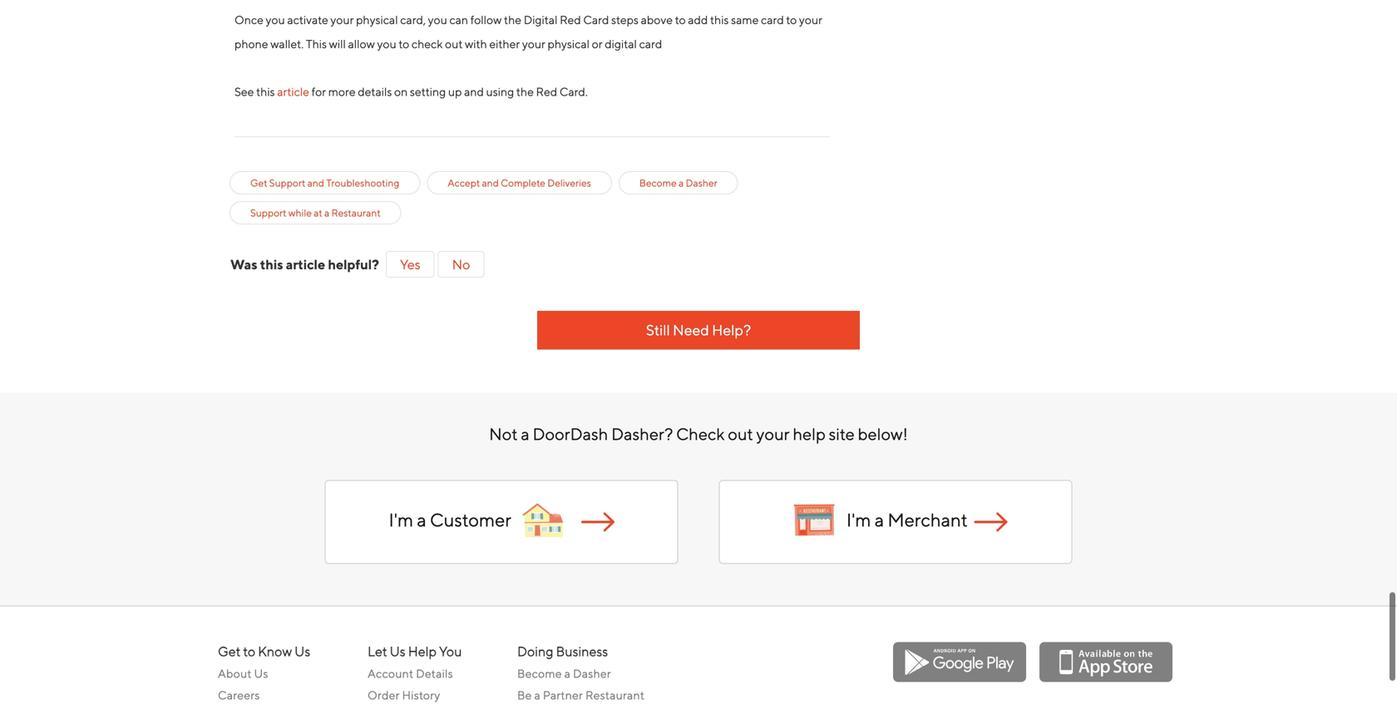 Task type: describe. For each thing, give the bounding box(es) containing it.
to right same
[[787, 6, 797, 20]]

not
[[489, 418, 518, 438]]

article link
[[277, 78, 309, 92]]

setting
[[410, 78, 446, 92]]

check
[[412, 30, 443, 44]]

check
[[677, 418, 725, 438]]

activate
[[287, 6, 328, 20]]

restaurant inside support while at a restaurant link
[[332, 201, 381, 212]]

i'm a merchant image
[[975, 506, 1008, 526]]

i'm a customer image
[[512, 483, 574, 545]]

follow
[[471, 6, 502, 20]]

about us link
[[218, 657, 355, 679]]

0 horizontal spatial us
[[254, 661, 268, 674]]

and right accept
[[482, 171, 499, 182]]

i'm a merchant link
[[719, 474, 1073, 558]]

card,
[[400, 6, 426, 20]]

1 vertical spatial support
[[250, 201, 287, 212]]

or
[[592, 30, 603, 44]]

complete
[[501, 171, 546, 182]]

need
[[673, 315, 710, 333]]

1 horizontal spatial you
[[377, 30, 397, 44]]

with
[[465, 30, 487, 44]]

above
[[641, 6, 673, 20]]

get for to
[[218, 637, 241, 653]]

become a dasher
[[640, 171, 718, 182]]

and right up
[[464, 78, 484, 92]]

see this article for more details on setting up and using the red card.
[[235, 78, 588, 92]]

1 vertical spatial become a dasher link
[[517, 657, 655, 679]]

while
[[289, 201, 312, 212]]

help
[[793, 418, 826, 438]]

dasher inside doing business become a dasher be a partner restaurant
[[573, 661, 611, 674]]

know
[[258, 637, 292, 653]]

troubleshooting
[[326, 171, 400, 182]]

add
[[688, 6, 708, 20]]

article for helpful?
[[286, 250, 325, 266]]

the inside ​​​​​​​once you activate your physical card, you can follow the digital red card steps above to add this same card to your phone wallet. this will allow you to check out with either your physical or digital card
[[504, 6, 522, 20]]

doordash
[[533, 418, 608, 438]]

yes button
[[386, 245, 435, 271]]

can
[[450, 6, 468, 20]]

not a doordash dasher? check out your help site below!
[[489, 418, 908, 438]]

to left check
[[399, 30, 410, 44]]

let
[[368, 637, 387, 653]]

​​​​​​​once
[[235, 6, 264, 20]]

i'm for i'm a merchant
[[847, 503, 872, 524]]

digital
[[605, 30, 637, 44]]

1 vertical spatial the
[[517, 78, 534, 92]]

0 vertical spatial become a dasher link
[[640, 169, 718, 184]]

become inside doing business become a dasher be a partner restaurant
[[517, 661, 562, 674]]

below!
[[858, 418, 908, 438]]

0 horizontal spatial card
[[639, 30, 662, 44]]

1 vertical spatial physical
[[548, 30, 590, 44]]

helpful?
[[328, 250, 379, 266]]

wallet.
[[271, 30, 304, 44]]

0 vertical spatial become
[[640, 171, 677, 182]]

phone
[[235, 30, 268, 44]]

history
[[402, 682, 440, 696]]

your down "digital"
[[522, 30, 546, 44]]

this
[[306, 30, 327, 44]]

0 vertical spatial physical
[[356, 6, 398, 20]]

help
[[408, 637, 437, 653]]

see
[[235, 78, 254, 92]]

still
[[646, 315, 670, 333]]

either
[[490, 30, 520, 44]]

deliveries
[[548, 171, 591, 182]]

1 vertical spatial out
[[728, 418, 754, 438]]

be
[[517, 682, 532, 696]]

partner
[[543, 682, 583, 696]]

order history link
[[368, 679, 505, 700]]

support while at a restaurant link
[[250, 199, 381, 214]]

careers link
[[218, 679, 355, 700]]

doing business become a dasher be a partner restaurant
[[517, 637, 645, 696]]

1 vertical spatial red
[[536, 78, 558, 92]]

get for support
[[250, 171, 267, 182]]

to left add
[[675, 6, 686, 20]]

this inside ​​​​​​​once you activate your physical card, you can follow the digital red card steps above to add this same card to your phone wallet. this will allow you to check out with either your physical or digital card
[[710, 6, 729, 20]]

will
[[329, 30, 346, 44]]

i'm a customer
[[389, 503, 512, 524]]

your right same
[[799, 6, 823, 20]]

help?
[[712, 315, 751, 333]]

card.
[[560, 78, 588, 92]]

order
[[368, 682, 400, 696]]



Task type: locate. For each thing, give the bounding box(es) containing it.
1 vertical spatial card
[[639, 30, 662, 44]]

card
[[584, 6, 609, 20]]

us inside the let us help you account details order history
[[390, 637, 406, 653]]

the
[[504, 6, 522, 20], [517, 78, 534, 92]]

you right the allow
[[377, 30, 397, 44]]

restaurant right partner
[[586, 682, 645, 696]]

you left can
[[428, 6, 447, 20]]

details
[[416, 661, 453, 674]]

0 horizontal spatial out
[[445, 30, 463, 44]]

was
[[230, 250, 257, 266]]

the up either
[[504, 6, 522, 20]]

your left help
[[757, 418, 790, 438]]

0 vertical spatial out
[[445, 30, 463, 44]]

i'm left the merchant
[[847, 503, 872, 524]]

support up while
[[269, 171, 306, 182]]

article left helpful?
[[286, 250, 325, 266]]

no button
[[438, 245, 485, 271]]

1 vertical spatial become
[[517, 661, 562, 674]]

you
[[266, 6, 285, 20], [428, 6, 447, 20], [377, 30, 397, 44]]

about
[[218, 661, 252, 674]]

2 i'm from the left
[[847, 503, 872, 524]]

card
[[761, 6, 784, 20], [639, 30, 662, 44]]

to inside get to know us about us careers
[[243, 637, 256, 653]]

i'm a merchant
[[847, 503, 968, 524]]

get to know us about us careers
[[218, 637, 310, 696]]

this right add
[[710, 6, 729, 20]]

red left card.
[[536, 78, 558, 92]]

1 i'm from the left
[[389, 503, 414, 524]]

1 horizontal spatial physical
[[548, 30, 590, 44]]

support while at a restaurant
[[250, 201, 381, 212]]

us
[[295, 637, 310, 653], [390, 637, 406, 653], [254, 661, 268, 674]]

get up the 'about'
[[218, 637, 241, 653]]

0 horizontal spatial become
[[517, 661, 562, 674]]

site
[[829, 418, 855, 438]]

a inside 'link'
[[875, 503, 885, 524]]

0 horizontal spatial get
[[218, 637, 241, 653]]

physical up the allow
[[356, 6, 398, 20]]

1 horizontal spatial red
[[560, 6, 581, 20]]

out inside ​​​​​​​once you activate your physical card, you can follow the digital red card steps above to add this same card to your phone wallet. this will allow you to check out with either your physical or digital card
[[445, 30, 463, 44]]

1 horizontal spatial i'm
[[847, 503, 872, 524]]

0 vertical spatial get
[[250, 171, 267, 182]]

accept and complete deliveries link
[[448, 169, 591, 184]]

a
[[679, 171, 684, 182], [324, 201, 330, 212], [521, 418, 530, 438], [417, 503, 427, 524], [875, 503, 885, 524], [565, 661, 571, 674], [535, 682, 541, 696]]

article for for
[[277, 78, 309, 92]]

0 vertical spatial this
[[710, 6, 729, 20]]

get support and troubleshooting
[[250, 171, 400, 182]]

your up 'will'
[[331, 6, 354, 20]]

1 horizontal spatial dasher
[[686, 171, 718, 182]]

to
[[675, 6, 686, 20], [787, 6, 797, 20], [399, 30, 410, 44], [243, 637, 256, 653]]

1 horizontal spatial get
[[250, 171, 267, 182]]

let us help you account details order history
[[368, 637, 462, 696]]

be a partner restaurant link
[[517, 679, 655, 700]]

0 vertical spatial support
[[269, 171, 306, 182]]

still need help? link
[[537, 305, 860, 343]]

0 horizontal spatial i'm
[[389, 503, 414, 524]]

you right ​​​​​​​once at the left of the page
[[266, 6, 285, 20]]

1 horizontal spatial us
[[295, 637, 310, 653]]

article
[[277, 78, 309, 92], [286, 250, 325, 266]]

1 vertical spatial article
[[286, 250, 325, 266]]

0 horizontal spatial dasher
[[573, 661, 611, 674]]

0 horizontal spatial restaurant
[[332, 201, 381, 212]]

out left with in the top of the page
[[445, 30, 463, 44]]

the right 'using'
[[517, 78, 534, 92]]

0 vertical spatial dasher
[[686, 171, 718, 182]]

i'm for i'm a customer
[[389, 503, 414, 524]]

restaurant
[[332, 201, 381, 212], [586, 682, 645, 696]]

accept and complete deliveries
[[448, 171, 591, 182]]

0 vertical spatial the
[[504, 6, 522, 20]]

no
[[452, 250, 470, 266]]

this for was this article helpful?
[[260, 250, 283, 266]]

allow
[[348, 30, 375, 44]]

account
[[368, 661, 414, 674]]

0 vertical spatial red
[[560, 6, 581, 20]]

using
[[486, 78, 514, 92]]

this for see this article for more details on setting up and using the red card.
[[256, 78, 275, 92]]

was this article helpful?
[[230, 250, 379, 266]]

restaurant inside doing business become a dasher be a partner restaurant
[[586, 682, 645, 696]]

out
[[445, 30, 463, 44], [728, 418, 754, 438]]

get inside get support and troubleshooting link
[[250, 171, 267, 182]]

red inside ​​​​​​​once you activate your physical card, you can follow the digital red card steps above to add this same card to your phone wallet. this will allow you to check out with either your physical or digital card
[[560, 6, 581, 20]]

i'm inside 'link'
[[847, 503, 872, 524]]

and up support while at a restaurant link
[[307, 171, 324, 182]]

i'm a customer link
[[325, 474, 679, 558]]

digital
[[524, 6, 558, 20]]

support left while
[[250, 201, 287, 212]]

business
[[556, 637, 608, 653]]

steps
[[612, 6, 639, 20]]

card down above
[[639, 30, 662, 44]]

at
[[314, 201, 323, 212]]

and
[[464, 78, 484, 92], [307, 171, 324, 182], [482, 171, 499, 182]]

still need help?
[[646, 315, 751, 333]]

1 horizontal spatial card
[[761, 6, 784, 20]]

i'm left the customer
[[389, 503, 414, 524]]

0 vertical spatial restaurant
[[332, 201, 381, 212]]

​​​​​​​once you activate your physical card, you can follow the digital red card steps above to add this same card to your phone wallet. this will allow you to check out with either your physical or digital card
[[235, 6, 823, 44]]

merchant
[[888, 503, 968, 524]]

careers
[[218, 682, 260, 696]]

get up support while at a restaurant
[[250, 171, 267, 182]]

get inside get to know us about us careers
[[218, 637, 241, 653]]

1 vertical spatial get
[[218, 637, 241, 653]]

support
[[269, 171, 306, 182], [250, 201, 287, 212]]

us right know
[[295, 637, 310, 653]]

account details link
[[368, 657, 505, 679]]

1 horizontal spatial become
[[640, 171, 677, 182]]

same
[[731, 6, 759, 20]]

doing
[[517, 637, 554, 653]]

1 vertical spatial restaurant
[[586, 682, 645, 696]]

yes
[[400, 250, 421, 266]]

out right check
[[728, 418, 754, 438]]

for
[[312, 78, 326, 92]]

2 horizontal spatial you
[[428, 6, 447, 20]]

dasher?
[[612, 418, 673, 438]]

become
[[640, 171, 677, 182], [517, 661, 562, 674]]

get support and troubleshooting link
[[250, 169, 400, 184]]

dasher
[[686, 171, 718, 182], [573, 661, 611, 674]]

us down know
[[254, 661, 268, 674]]

card right same
[[761, 6, 784, 20]]

this
[[710, 6, 729, 20], [256, 78, 275, 92], [260, 250, 283, 266]]

to left know
[[243, 637, 256, 653]]

up
[[448, 78, 462, 92]]

details
[[358, 78, 392, 92]]

you
[[439, 637, 462, 653]]

this right was
[[260, 250, 283, 266]]

physical
[[356, 6, 398, 20], [548, 30, 590, 44]]

1 horizontal spatial out
[[728, 418, 754, 438]]

0 vertical spatial article
[[277, 78, 309, 92]]

0 horizontal spatial you
[[266, 6, 285, 20]]

article left for
[[277, 78, 309, 92]]

1 vertical spatial dasher
[[573, 661, 611, 674]]

more
[[328, 78, 356, 92]]

0 vertical spatial card
[[761, 6, 784, 20]]

0 horizontal spatial physical
[[356, 6, 398, 20]]

us right let
[[390, 637, 406, 653]]

1 vertical spatial this
[[256, 78, 275, 92]]

this right "see"
[[256, 78, 275, 92]]

on
[[394, 78, 408, 92]]

2 vertical spatial this
[[260, 250, 283, 266]]

red
[[560, 6, 581, 20], [536, 78, 558, 92]]

customer
[[430, 503, 512, 524]]

accept
[[448, 171, 480, 182]]

2 horizontal spatial us
[[390, 637, 406, 653]]

become a dasher link
[[640, 169, 718, 184], [517, 657, 655, 679]]

red left card
[[560, 6, 581, 20]]

physical left or
[[548, 30, 590, 44]]

0 horizontal spatial red
[[536, 78, 558, 92]]

restaurant down troubleshooting
[[332, 201, 381, 212]]

1 horizontal spatial restaurant
[[586, 682, 645, 696]]



Task type: vqa. For each thing, say whether or not it's contained in the screenshot.
I'M inside the 'Link'
yes



